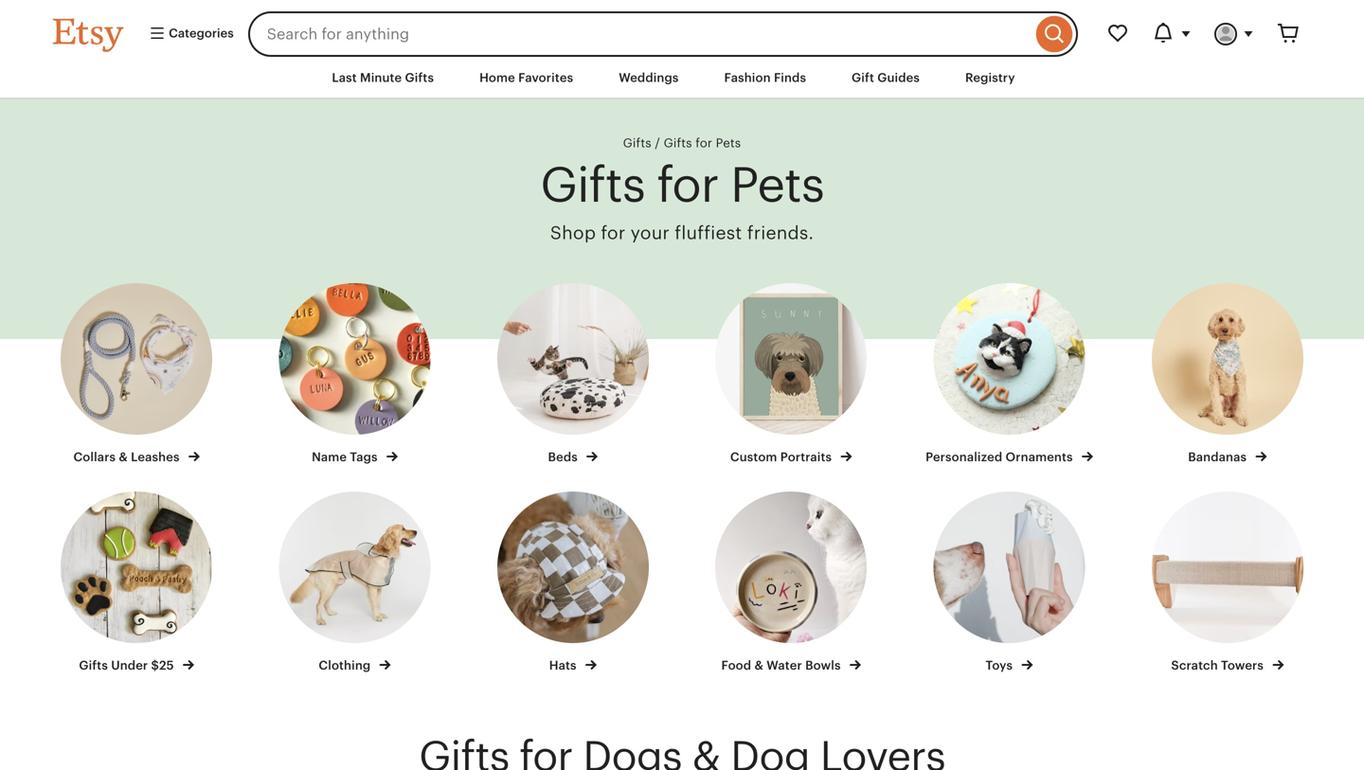 Task type: describe. For each thing, give the bounding box(es) containing it.
water
[[767, 658, 802, 672]]

gift
[[852, 71, 874, 85]]

registry
[[965, 71, 1015, 85]]

custom portraits link
[[699, 283, 883, 466]]

gifts under $25 link
[[45, 491, 229, 674]]

beds link
[[481, 283, 665, 466]]

under
[[111, 658, 148, 672]]

hats
[[549, 658, 580, 672]]

fluffiest
[[675, 223, 742, 243]]

ornaments
[[1006, 450, 1073, 464]]

name tags link
[[263, 283, 447, 466]]

last minute gifts link
[[318, 61, 448, 95]]

friends.
[[747, 223, 814, 243]]

favorites
[[518, 71, 573, 85]]

bandanas
[[1188, 450, 1250, 464]]

home
[[479, 71, 515, 85]]

custom portraits
[[730, 450, 835, 464]]

gifts right gifts link
[[664, 136, 692, 150]]

$25
[[151, 658, 174, 672]]

none search field inside categories 'banner'
[[248, 11, 1078, 57]]

fashion finds link
[[710, 61, 820, 95]]

bandanas link
[[1135, 283, 1320, 466]]

food & water bowls link
[[699, 491, 883, 674]]

& for collars
[[119, 450, 128, 464]]

toys link
[[917, 491, 1101, 674]]

name
[[312, 450, 347, 464]]

0 vertical spatial for
[[696, 136, 712, 150]]

weddings link
[[605, 61, 693, 95]]

0 vertical spatial pets
[[716, 136, 741, 150]]

home favorites link
[[465, 61, 588, 95]]

gifts link
[[623, 136, 652, 150]]

Search for anything text field
[[248, 11, 1032, 57]]

beds
[[548, 450, 581, 464]]

scratch towers link
[[1135, 491, 1320, 674]]

registry link
[[951, 61, 1029, 95]]

2 vertical spatial for
[[601, 223, 626, 243]]

minute
[[360, 71, 402, 85]]

gift guides
[[852, 71, 920, 85]]

gifts up the shop
[[540, 157, 645, 212]]

personalized ornaments
[[926, 450, 1076, 464]]

categories
[[166, 26, 234, 40]]

collars & leashes link
[[45, 283, 229, 466]]

clothing
[[319, 658, 374, 672]]

0 vertical spatial gifts for pets
[[664, 136, 741, 150]]

food & water bowls
[[721, 658, 844, 672]]

portraits
[[780, 450, 832, 464]]

leashes
[[131, 450, 180, 464]]

collars & leashes
[[73, 450, 183, 464]]



Task type: vqa. For each thing, say whether or not it's contained in the screenshot.
first More like this Link from the right
no



Task type: locate. For each thing, give the bounding box(es) containing it.
custom
[[730, 450, 777, 464]]

0 vertical spatial &
[[119, 450, 128, 464]]

gifts for pets right gifts link
[[664, 136, 741, 150]]

toys
[[986, 658, 1016, 672]]

gift guides link
[[837, 61, 934, 95]]

for up "shop for your fluffiest friends."
[[657, 157, 718, 212]]

1 vertical spatial &
[[755, 658, 763, 672]]

gifts down the weddings link
[[623, 136, 652, 150]]

food
[[721, 658, 751, 672]]

1 vertical spatial for
[[657, 157, 718, 212]]

hats link
[[481, 491, 665, 674]]

finds
[[774, 71, 806, 85]]

home favorites
[[479, 71, 573, 85]]

& for food
[[755, 658, 763, 672]]

personalized
[[926, 450, 1002, 464]]

clothing link
[[263, 491, 447, 674]]

shop for your fluffiest friends.
[[550, 223, 814, 243]]

gifts inside 'menu bar'
[[405, 71, 434, 85]]

for right gifts link
[[696, 136, 712, 150]]

pets down fashion
[[716, 136, 741, 150]]

gifts for pets
[[664, 136, 741, 150], [540, 157, 824, 212]]

last minute gifts
[[332, 71, 434, 85]]

pets up friends.
[[730, 157, 824, 212]]

None search field
[[248, 11, 1078, 57]]

& inside 'link'
[[755, 658, 763, 672]]

tags
[[350, 450, 378, 464]]

bowls
[[805, 658, 841, 672]]

scratch towers
[[1171, 658, 1267, 672]]

menu bar containing last minute gifts
[[19, 57, 1345, 100]]

categories banner
[[19, 0, 1345, 57]]

guides
[[877, 71, 920, 85]]

pets
[[716, 136, 741, 150], [730, 157, 824, 212]]

gifts left under
[[79, 658, 108, 672]]

personalized ornaments link
[[917, 283, 1101, 466]]

gifts for pets up "shop for your fluffiest friends."
[[540, 157, 824, 212]]

weddings
[[619, 71, 679, 85]]

scratch
[[1171, 658, 1218, 672]]

categories button
[[135, 17, 242, 51]]

1 vertical spatial pets
[[730, 157, 824, 212]]

collars
[[73, 450, 116, 464]]

menu bar
[[19, 57, 1345, 100]]

gifts
[[405, 71, 434, 85], [623, 136, 652, 150], [664, 136, 692, 150], [540, 157, 645, 212], [79, 658, 108, 672]]

1 horizontal spatial &
[[755, 658, 763, 672]]

&
[[119, 450, 128, 464], [755, 658, 763, 672]]

last
[[332, 71, 357, 85]]

your
[[631, 223, 670, 243]]

fashion finds
[[724, 71, 806, 85]]

name tags
[[312, 450, 381, 464]]

for
[[696, 136, 712, 150], [657, 157, 718, 212], [601, 223, 626, 243]]

for left your
[[601, 223, 626, 243]]

fashion
[[724, 71, 771, 85]]

& right "food"
[[755, 658, 763, 672]]

shop
[[550, 223, 596, 243]]

& right collars
[[119, 450, 128, 464]]

1 vertical spatial gifts for pets
[[540, 157, 824, 212]]

gifts under $25
[[79, 658, 177, 672]]

towers
[[1221, 658, 1264, 672]]

gifts right the minute
[[405, 71, 434, 85]]

0 horizontal spatial &
[[119, 450, 128, 464]]



